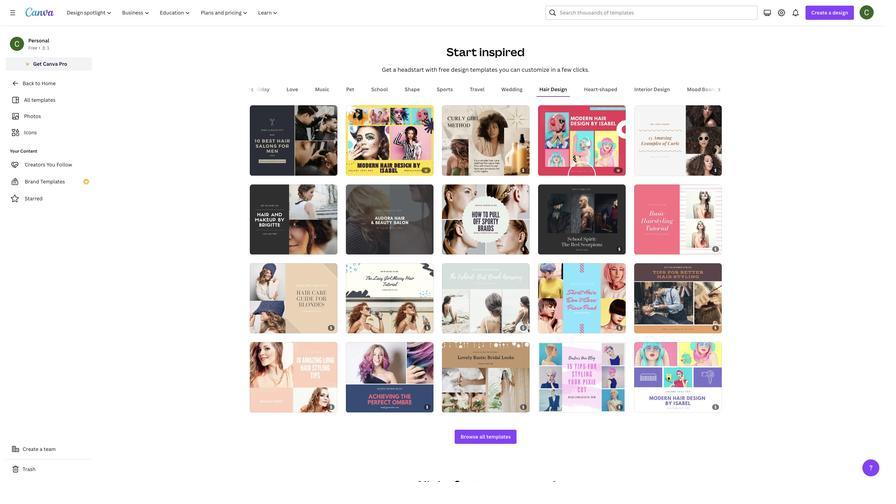 Task type: locate. For each thing, give the bounding box(es) containing it.
get for get canva pro
[[33, 60, 42, 67]]

black haircut hair design photo collage image
[[250, 105, 337, 176]]

0 vertical spatial create
[[812, 9, 828, 16]]

starred link
[[6, 192, 92, 206]]

create a design
[[812, 9, 849, 16]]

design right hair
[[551, 86, 567, 93]]

hair
[[540, 86, 550, 93]]

templates
[[470, 66, 498, 74], [31, 97, 55, 103], [487, 433, 511, 440]]

1 horizontal spatial design
[[833, 9, 849, 16]]

1 design from the left
[[551, 86, 567, 93]]

start inspired
[[447, 44, 525, 59]]

pet
[[346, 86, 355, 93]]

all templates
[[24, 97, 55, 103]]

get canva pro
[[33, 60, 67, 67]]

home
[[41, 80, 56, 87]]

$ for pink blue brush strokes hair design photo collage
[[426, 325, 429, 331]]

love
[[287, 86, 298, 93]]

christina overa image
[[860, 5, 874, 19]]

boards
[[703, 86, 720, 93]]

school
[[371, 86, 388, 93]]

$ for purple pop art with hair tools icons hair design photo collage
[[715, 404, 717, 410]]

create
[[812, 9, 828, 16], [23, 446, 38, 453]]

$
[[522, 167, 525, 173], [715, 167, 717, 173], [522, 246, 525, 252], [619, 246, 621, 252], [715, 246, 717, 252], [330, 325, 333, 331], [426, 325, 429, 331], [522, 325, 525, 331], [619, 325, 621, 331], [715, 325, 717, 331], [330, 404, 333, 410], [426, 404, 429, 410], [522, 404, 525, 410], [619, 404, 621, 410], [715, 404, 717, 410]]

design
[[551, 86, 567, 93], [654, 86, 670, 93]]

1 vertical spatial create
[[23, 446, 38, 453]]

customize
[[522, 66, 550, 74]]

0 horizontal spatial design
[[551, 86, 567, 93]]

$ for beige aesthetic hair design photo collage
[[522, 167, 525, 173]]

create a design button
[[806, 6, 855, 20]]

monochromatic hair design salon photo collage image
[[346, 184, 434, 255]]

interior
[[635, 86, 653, 93]]

a inside dropdown button
[[829, 9, 832, 16]]

bordered ombre hair design photo collage image
[[346, 342, 434, 413]]

create a team
[[23, 446, 56, 453]]

a inside button
[[40, 446, 42, 453]]

0 vertical spatial design
[[833, 9, 849, 16]]

create inside dropdown button
[[812, 9, 828, 16]]

sports button
[[434, 83, 456, 96]]

holiday
[[251, 86, 270, 93]]

$ for black white brown curls hair design salon photo collage at the top
[[715, 167, 717, 173]]

design right free
[[451, 66, 469, 74]]

0 horizontal spatial get
[[33, 60, 42, 67]]

interior design button
[[632, 83, 673, 96]]

headstart
[[398, 66, 424, 74]]

1 vertical spatial design
[[451, 66, 469, 74]]

a
[[829, 9, 832, 16], [393, 66, 396, 74], [558, 66, 561, 74], [40, 446, 42, 453]]

canva
[[43, 60, 58, 67]]

music button
[[312, 83, 332, 96]]

purple pop art with hair tools icons hair design photo collage image
[[634, 342, 722, 413]]

sports
[[437, 86, 453, 93]]

mood
[[687, 86, 701, 93]]

brand templates link
[[6, 175, 92, 189]]

peach puff dots woman haird design photo collage image
[[250, 342, 337, 413]]

create inside button
[[23, 446, 38, 453]]

heart-shaped button
[[582, 83, 621, 96]]

get left the canva
[[33, 60, 42, 67]]

travel
[[470, 86, 485, 93]]

starred
[[25, 195, 43, 202]]

travel button
[[467, 83, 488, 96]]

design
[[833, 9, 849, 16], [451, 66, 469, 74]]

browse all templates link
[[455, 430, 517, 444]]

music
[[315, 86, 329, 93]]

2 design from the left
[[654, 86, 670, 93]]

creators
[[25, 161, 45, 168]]

icons
[[24, 129, 37, 136]]

0 horizontal spatial create
[[23, 446, 38, 453]]

brand
[[25, 178, 39, 185]]

1 horizontal spatial create
[[812, 9, 828, 16]]

get up school
[[382, 66, 392, 74]]

shape button
[[402, 83, 423, 96]]

hair design button
[[537, 83, 570, 96]]

all
[[24, 97, 30, 103]]

you
[[499, 66, 509, 74]]

to
[[35, 80, 40, 87]]

$ for light blue beach braid hair design photo collage
[[522, 325, 525, 331]]

get inside button
[[33, 60, 42, 67]]

red with white accent simple hair design photo collage image
[[538, 105, 626, 176]]

create for create a team
[[23, 446, 38, 453]]

pro
[[59, 60, 67, 67]]

get
[[33, 60, 42, 67], [382, 66, 392, 74]]

trash link
[[6, 462, 92, 477]]

$ for bordered ombre hair design photo collage
[[426, 404, 429, 410]]

$ for the pink hair design photo collage
[[715, 246, 717, 252]]

1 horizontal spatial get
[[382, 66, 392, 74]]

design inside dropdown button
[[833, 9, 849, 16]]

design right "interior"
[[654, 86, 670, 93]]

get for get a headstart with free design templates you can customize in a few clicks.
[[382, 66, 392, 74]]

start
[[447, 44, 477, 59]]

heart-shaped
[[584, 86, 618, 93]]

light blue beach braid hair design photo collage image
[[442, 263, 530, 334]]

$ for hair design pixie punk photo collage
[[619, 325, 621, 331]]

your content
[[10, 148, 37, 154]]

follow
[[57, 161, 72, 168]]

creators you follow
[[25, 161, 72, 168]]

black white brown curls hair design salon photo collage image
[[634, 105, 722, 176]]

None search field
[[546, 6, 758, 20]]

free •
[[28, 45, 40, 51]]

1 horizontal spatial design
[[654, 86, 670, 93]]

browse
[[461, 433, 479, 440]]

design for interior design
[[654, 86, 670, 93]]

design for hair design
[[551, 86, 567, 93]]

design left christina overa icon
[[833, 9, 849, 16]]

personal
[[28, 37, 49, 44]]



Task type: vqa. For each thing, say whether or not it's contained in the screenshot.
Love
yes



Task type: describe. For each thing, give the bounding box(es) containing it.
pet button
[[344, 83, 357, 96]]

top level navigation element
[[62, 6, 284, 20]]

$ for pink pixie cut styling hair design photo collage
[[619, 404, 621, 410]]

vintage monochrome masculine hair design grid image
[[538, 184, 626, 255]]

icons link
[[10, 126, 88, 139]]

photos
[[24, 113, 41, 120]]

create for create a design
[[812, 9, 828, 16]]

beige aesthetic hair design photo collage image
[[442, 105, 530, 176]]

a for design
[[829, 9, 832, 16]]

free
[[439, 66, 450, 74]]

back to home
[[23, 80, 56, 87]]

$ for the vintage monochrome masculine hair design grid image
[[619, 246, 621, 252]]

wedding button
[[499, 83, 526, 96]]

trash
[[23, 466, 36, 473]]

all templates link
[[10, 93, 88, 107]]

team
[[44, 446, 56, 453]]

interior design
[[635, 86, 670, 93]]

with
[[426, 66, 437, 74]]

back
[[23, 80, 34, 87]]

mood boards
[[687, 86, 720, 93]]

0 vertical spatial templates
[[470, 66, 498, 74]]

$ for peach puff dots woman haird design photo collage
[[330, 404, 333, 410]]

rustic wedding hair design photo collage image
[[442, 342, 530, 413]]

back to home link
[[6, 76, 92, 91]]

school button
[[369, 83, 391, 96]]

wedding
[[502, 86, 523, 93]]

you
[[47, 161, 55, 168]]

holiday button
[[248, 83, 273, 96]]

•
[[39, 45, 40, 51]]

create a team button
[[6, 442, 92, 456]]

2 vertical spatial templates
[[487, 433, 511, 440]]

sporty braid hair design photo collage image
[[442, 184, 530, 255]]

shaped
[[600, 86, 618, 93]]

love button
[[284, 83, 301, 96]]

brand templates
[[25, 178, 65, 185]]

a for headstart
[[393, 66, 396, 74]]

clicks.
[[573, 66, 590, 74]]

a for team
[[40, 446, 42, 453]]

free
[[28, 45, 37, 51]]

inspired
[[480, 44, 525, 59]]

all
[[480, 433, 486, 440]]

browse all templates
[[461, 433, 511, 440]]

mood boards button
[[685, 83, 722, 96]]

your
[[10, 148, 19, 154]]

brown barber shop hair design photo collage image
[[634, 263, 722, 334]]

hair design pixie punk photo collage image
[[538, 263, 626, 334]]

pink blue brush strokes hair design photo collage image
[[346, 263, 434, 334]]

in
[[551, 66, 556, 74]]

photos link
[[10, 110, 88, 123]]

1 vertical spatial templates
[[31, 97, 55, 103]]

0 horizontal spatial design
[[451, 66, 469, 74]]

pink pixie cut styling hair design photo collage image
[[538, 342, 626, 413]]

$ for brown barber shop hair design photo collage
[[715, 325, 717, 331]]

get a headstart with free design templates you can customize in a few clicks.
[[382, 66, 590, 74]]

tan photos of blonde girl hair design photo collage image
[[250, 263, 337, 334]]

1
[[47, 45, 49, 51]]

$ for sporty braid hair design photo collage
[[522, 246, 525, 252]]

few
[[562, 66, 572, 74]]

pink hair design photo collage image
[[634, 184, 722, 255]]

yellow with black and white accent minimalist hair design photo collage image
[[346, 105, 434, 176]]

heart-
[[584, 86, 600, 93]]

get canva pro button
[[6, 57, 92, 71]]

hair design
[[540, 86, 567, 93]]

$ for rustic wedding hair design photo collage on the bottom
[[522, 404, 525, 410]]

Search search field
[[560, 6, 754, 19]]

shape
[[405, 86, 420, 93]]

templates
[[40, 178, 65, 185]]

creators you follow link
[[6, 158, 92, 172]]

can
[[511, 66, 521, 74]]

$ for tan photos of blonde girl hair design photo collage on the bottom left
[[330, 325, 333, 331]]

content
[[20, 148, 37, 154]]

black braid hair design photo collage image
[[250, 184, 337, 255]]



